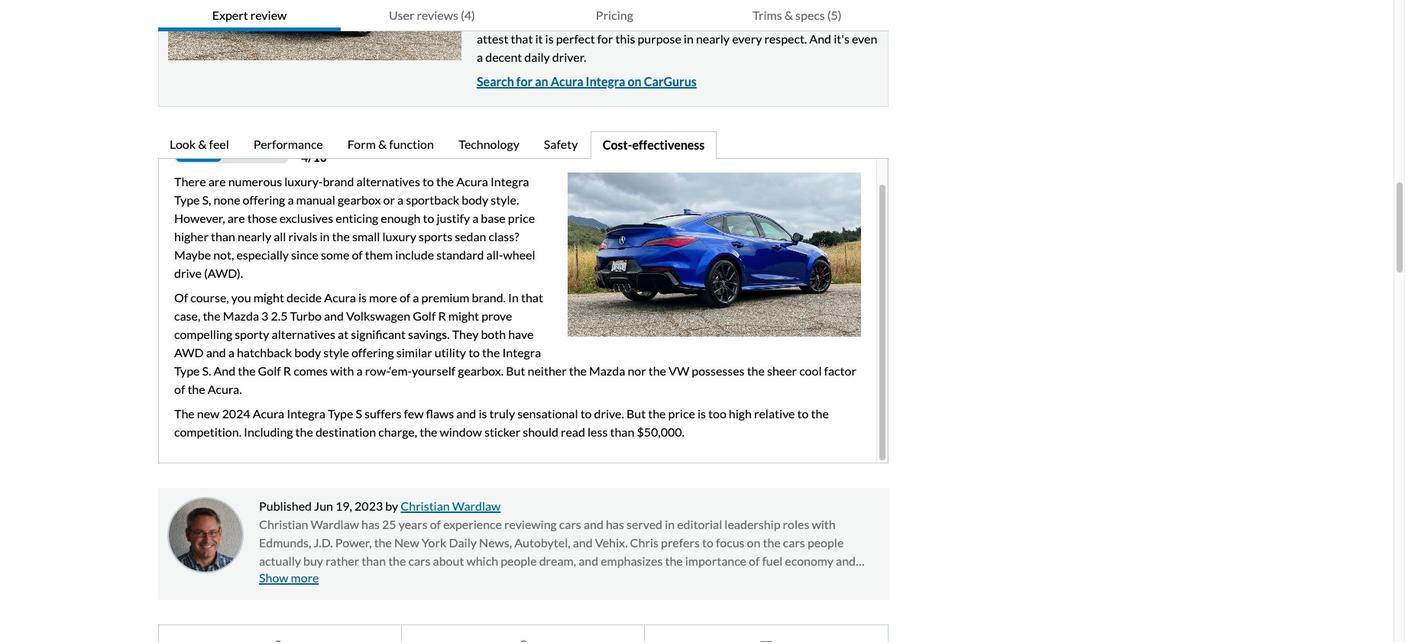 Task type: locate. For each thing, give the bounding box(es) containing it.
cars up fun
[[409, 554, 431, 568]]

to inside of course, you might decide acura is more of a premium brand. in that case, the mazda 3 2.5 turbo and volkswagen golf r might prove compelling sporty alternatives at significant savings. they both have awd and a hatchback body style offering similar utility to the integra type s. and the golf r comes with a row-'em-yourself gearbox. but neither the mazda nor the vw possesses the sheer cool factor of the acura.
[[469, 345, 480, 360]]

tab list
[[158, 0, 889, 31], [158, 131, 889, 159], [158, 625, 889, 643]]

of up volkswagen
[[400, 290, 411, 305]]

might up 3 on the left of the page
[[254, 290, 284, 305]]

1 horizontal spatial than
[[362, 554, 386, 568]]

case,
[[174, 309, 201, 323]]

drive. up less
[[594, 406, 624, 421]]

1 vertical spatial wardlaw
[[311, 517, 359, 532]]

the down new
[[388, 554, 406, 568]]

3
[[262, 309, 269, 323]]

1 horizontal spatial golf
[[413, 309, 436, 323]]

0 horizontal spatial has
[[362, 517, 380, 532]]

1 vertical spatial drive.
[[483, 572, 513, 587]]

than inside there are numerous luxury-brand alternatives to the acura integra type s, none offering a manual gearbox or a sportback body style. however, are those exclusives enticing enough to justify a base price higher than nearly all rivals in the small luxury sports sedan class? maybe not, especially since some of them include standard all-wheel drive (awd).
[[211, 229, 235, 244]]

is down dream,
[[547, 572, 555, 587]]

0 horizontal spatial are
[[208, 174, 226, 188]]

1 vertical spatial more
[[291, 571, 319, 585]]

1 vertical spatial are
[[228, 211, 245, 225]]

0 horizontal spatial r
[[283, 364, 291, 378]]

are up none
[[208, 174, 226, 188]]

and up vehix. on the left
[[584, 517, 604, 532]]

1 vertical spatial but
[[627, 406, 646, 421]]

in up some on the left of the page
[[320, 229, 330, 244]]

more up volkswagen
[[369, 290, 397, 305]]

1 horizontal spatial an
[[616, 572, 629, 587]]

and up window
[[457, 406, 476, 421]]

0 vertical spatial drive.
[[594, 406, 624, 421]]

integra inside of course, you might decide acura is more of a premium brand. in that case, the mazda 3 2.5 turbo and volkswagen golf r might prove compelling sporty alternatives at significant savings. they both have awd and a hatchback body style offering similar utility to the integra type s. and the golf r comes with a row-'em-yourself gearbox. but neither the mazda nor the vw possesses the sheer cool factor of the acura.
[[503, 345, 541, 360]]

those
[[247, 211, 277, 225]]

much up southern
[[379, 572, 409, 587]]

look & feel
[[170, 137, 229, 151]]

include
[[395, 247, 434, 262]]

photo by christian wardlaw. 2024 acura integra type s front-quarter view. image
[[168, 0, 462, 60]]

(5)
[[828, 8, 842, 22]]

2.5
[[271, 309, 288, 323]]

0 horizontal spatial cars
[[409, 554, 431, 568]]

1 horizontal spatial cars
[[559, 517, 582, 532]]

more
[[369, 290, 397, 305], [291, 571, 319, 585]]

1 vertical spatial type
[[174, 364, 200, 378]]

r left comes
[[283, 364, 291, 378]]

2 horizontal spatial in
[[665, 517, 675, 532]]

0 vertical spatial an
[[535, 74, 549, 88]]

of left fuel
[[749, 554, 760, 568]]

drive
[[174, 266, 202, 280]]

2 vertical spatial type
[[328, 406, 353, 421]]

0 vertical spatial with
[[330, 364, 354, 378]]

1 horizontal spatial people
[[808, 536, 844, 550]]

performance
[[254, 137, 323, 151]]

performance tab
[[242, 131, 336, 159]]

tab panel containing 4
[[158, 148, 889, 464]]

2 vertical spatial cars
[[409, 554, 431, 568]]

search for an acura integra on cargurus
[[477, 74, 697, 88]]

0 horizontal spatial price
[[508, 211, 535, 225]]

buy
[[304, 554, 323, 568]]

integra up "including"
[[287, 406, 326, 421]]

1 horizontal spatial much
[[379, 572, 409, 587]]

0 horizontal spatial as
[[294, 572, 306, 587]]

technology
[[459, 137, 520, 151]]

should
[[523, 425, 559, 439]]

1 vertical spatial body
[[294, 345, 321, 360]]

an right for at top
[[535, 74, 549, 88]]

course,
[[191, 290, 229, 305]]

for
[[517, 74, 533, 88]]

0 vertical spatial type
[[174, 192, 200, 207]]

safety tab
[[533, 131, 591, 159]]

0 vertical spatial more
[[369, 290, 397, 305]]

tab panel
[[158, 148, 889, 464]]

1 vertical spatial with
[[812, 517, 836, 532]]

about
[[433, 554, 464, 568]]

body up "base"
[[462, 192, 489, 207]]

0 horizontal spatial golf
[[258, 364, 281, 378]]

tab list down california.
[[158, 625, 889, 643]]

0 horizontal spatial mazda
[[223, 309, 259, 323]]

offering up the row-
[[352, 345, 394, 360]]

1 tab list from the top
[[158, 0, 889, 31]]

tab list up the style. on the left top of page
[[158, 131, 889, 159]]

1 horizontal spatial as
[[340, 572, 351, 587]]

1 vertical spatial in
[[665, 517, 675, 532]]

than inside the new 2024 acura integra type s suffers few flaws and is truly sensational to drive. but the price is too high relative to the competition. including the destination charge, the window sticker should read less than $50,000.
[[610, 425, 635, 439]]

look
[[170, 137, 196, 151]]

the down 's.'
[[188, 382, 205, 396]]

1 horizontal spatial drive.
[[594, 406, 624, 421]]

1 horizontal spatial in
[[367, 591, 377, 605]]

christian wardlaw link
[[401, 499, 501, 513]]

christian up edmunds,
[[259, 517, 308, 532]]

acura up "including"
[[253, 406, 284, 421]]

1 vertical spatial people
[[501, 554, 537, 568]]

are down none
[[228, 211, 245, 225]]

than up how
[[362, 554, 386, 568]]

which
[[467, 554, 498, 568]]

utility
[[435, 345, 466, 360]]

in up prefers
[[665, 517, 675, 532]]

0 vertical spatial cars
[[559, 517, 582, 532]]

there
[[174, 174, 206, 188]]

has up vehix. on the left
[[606, 517, 624, 532]]

that
[[521, 290, 543, 305]]

(4)
[[461, 8, 475, 22]]

power,
[[335, 536, 372, 550]]

feel
[[209, 137, 229, 151]]

chris
[[630, 536, 659, 550], [516, 572, 544, 587]]

sheer
[[767, 364, 797, 378]]

0 vertical spatial mazda
[[223, 309, 259, 323]]

style
[[324, 345, 349, 360]]

show more
[[259, 571, 319, 585]]

higher
[[174, 229, 209, 244]]

four
[[830, 572, 853, 587]]

1 horizontal spatial &
[[378, 137, 387, 151]]

base
[[481, 211, 506, 225]]

more down "buy"
[[291, 571, 319, 585]]

acura down technology tab
[[457, 174, 488, 188]]

1 horizontal spatial body
[[462, 192, 489, 207]]

there are numerous luxury-brand alternatives to the acura integra type s, none offering a manual gearbox or a sportback body style. however, are those exclusives enticing enough to justify a base price higher than nearly all rivals in the small luxury sports sedan class? maybe not, especially since some of them include standard all-wheel drive (awd).
[[174, 174, 535, 280]]

1 vertical spatial than
[[610, 425, 635, 439]]

1 horizontal spatial with
[[812, 517, 836, 532]]

expert review
[[212, 8, 287, 22]]

integra down have
[[503, 345, 541, 360]]

1 horizontal spatial alternatives
[[357, 174, 420, 188]]

0 vertical spatial r
[[438, 309, 446, 323]]

a left "base"
[[473, 211, 479, 225]]

tab list containing expert review
[[158, 0, 889, 31]]

might
[[254, 290, 284, 305], [449, 309, 479, 323]]

less
[[588, 425, 608, 439]]

& right form
[[378, 137, 387, 151]]

much down "buy"
[[308, 572, 338, 587]]

& left specs
[[785, 8, 794, 22]]

0 horizontal spatial in
[[320, 229, 330, 244]]

& for trims
[[785, 8, 794, 22]]

the down flaws
[[420, 425, 438, 439]]

1 horizontal spatial wardlaw
[[452, 499, 501, 513]]

roles
[[783, 517, 810, 532]]

1 horizontal spatial are
[[228, 211, 245, 225]]

chris down dream,
[[516, 572, 544, 587]]

tab list up for at top
[[158, 0, 889, 31]]

edmunds,
[[259, 536, 311, 550]]

than inside "christian wardlaw has 25 years of experience reviewing cars and has served in editorial leadership roles with edmunds, j.d. power, the new york daily news, autobytel, and vehix. chris prefers to focus on the cars people actually buy rather than the cars about which people dream, and emphasizes the importance of fuel economy and safety as much as how much fun a car is to drive. chris is married to an automotive journalist, is the father of four daughters, and lives in southern california."
[[362, 554, 386, 568]]

integra inside the new 2024 acura integra type s suffers few flaws and is truly sensational to drive. but the price is too high relative to the competition. including the destination charge, the window sticker should read less than $50,000.
[[287, 406, 326, 421]]

of down the small
[[352, 247, 363, 262]]

$50,000.
[[637, 425, 685, 439]]

1 horizontal spatial might
[[449, 309, 479, 323]]

2 vertical spatial than
[[362, 554, 386, 568]]

daily
[[449, 536, 477, 550]]

type inside of course, you might decide acura is more of a premium brand. in that case, the mazda 3 2.5 turbo and volkswagen golf r might prove compelling sporty alternatives at significant savings. they both have awd and a hatchback body style offering similar utility to the integra type s. and the golf r comes with a row-'em-yourself gearbox. but neither the mazda nor the vw possesses the sheer cool factor of the acura.
[[174, 364, 200, 378]]

trims
[[753, 8, 783, 22]]

including
[[244, 425, 293, 439]]

safety
[[259, 572, 292, 587]]

the
[[174, 406, 195, 421]]

& left feel
[[198, 137, 207, 151]]

news,
[[479, 536, 512, 550]]

trims & specs (5)
[[753, 8, 842, 22]]

as up daughters,
[[294, 572, 306, 587]]

sensational
[[518, 406, 578, 421]]

small
[[352, 229, 380, 244]]

0 horizontal spatial with
[[330, 364, 354, 378]]

alternatives
[[357, 174, 420, 188], [272, 327, 336, 341]]

type down there
[[174, 192, 200, 207]]

0 horizontal spatial &
[[198, 137, 207, 151]]

some
[[321, 247, 350, 262]]

j.d.
[[314, 536, 333, 550]]

but left the neither
[[506, 364, 526, 378]]

1 vertical spatial chris
[[516, 572, 544, 587]]

'em-
[[389, 364, 412, 378]]

integra inside there are numerous luxury-brand alternatives to the acura integra type s, none offering a manual gearbox or a sportback body style. however, are those exclusives enticing enough to justify a base price higher than nearly all rivals in the small luxury sports sedan class? maybe not, especially since some of them include standard all-wheel drive (awd).
[[491, 174, 529, 188]]

similar
[[397, 345, 432, 360]]

0 horizontal spatial much
[[308, 572, 338, 587]]

1 vertical spatial alternatives
[[272, 327, 336, 341]]

1 vertical spatial price
[[669, 406, 696, 421]]

might up 'they'
[[449, 309, 479, 323]]

1 horizontal spatial more
[[369, 290, 397, 305]]

acura
[[551, 74, 584, 88], [457, 174, 488, 188], [324, 290, 356, 305], [253, 406, 284, 421]]

is left too
[[698, 406, 706, 421]]

0 vertical spatial but
[[506, 364, 526, 378]]

1 horizontal spatial christian
[[401, 499, 450, 513]]

new
[[394, 536, 419, 550]]

vehix.
[[595, 536, 628, 550]]

1 vertical spatial tab list
[[158, 131, 889, 159]]

2 tab list from the top
[[158, 131, 889, 159]]

user reviews (4)
[[389, 8, 475, 22]]

is up volkswagen
[[358, 290, 367, 305]]

1 horizontal spatial price
[[669, 406, 696, 421]]

on left cargurus
[[628, 74, 642, 88]]

0 vertical spatial in
[[320, 229, 330, 244]]

show more button
[[259, 571, 319, 585]]

1 horizontal spatial but
[[627, 406, 646, 421]]

pricing tab
[[524, 0, 706, 31]]

and up married
[[579, 554, 599, 568]]

reviewing
[[505, 517, 557, 532]]

user edit image
[[273, 641, 288, 643]]

2 horizontal spatial &
[[785, 8, 794, 22]]

as down rather
[[340, 572, 351, 587]]

christian up years
[[401, 499, 450, 513]]

in right lives
[[367, 591, 377, 605]]

by
[[385, 499, 398, 513]]

0 vertical spatial golf
[[413, 309, 436, 323]]

0 vertical spatial alternatives
[[357, 174, 420, 188]]

christian inside "christian wardlaw has 25 years of experience reviewing cars and has served in editorial leadership roles with edmunds, j.d. power, the new york daily news, autobytel, and vehix. chris prefers to focus on the cars people actually buy rather than the cars about which people dream, and emphasizes the importance of fuel economy and safety as much as how much fun a car is to drive. chris is married to an automotive journalist, is the father of four daughters, and lives in southern california."
[[259, 517, 308, 532]]

drive. down which
[[483, 572, 513, 587]]

volkswagen
[[346, 309, 411, 323]]

&
[[785, 8, 794, 22], [198, 137, 207, 151], [378, 137, 387, 151]]

tab list containing look & feel
[[158, 131, 889, 159]]

an down emphasizes on the left of the page
[[616, 572, 629, 587]]

with down style
[[330, 364, 354, 378]]

mazda down you
[[223, 309, 259, 323]]

type down the awd
[[174, 364, 200, 378]]

cars up autobytel,
[[559, 517, 582, 532]]

1 vertical spatial golf
[[258, 364, 281, 378]]

0 vertical spatial might
[[254, 290, 284, 305]]

significant
[[351, 327, 406, 341]]

to
[[423, 174, 434, 188], [423, 211, 435, 225], [469, 345, 480, 360], [581, 406, 592, 421], [798, 406, 809, 421], [702, 536, 714, 550], [470, 572, 481, 587], [602, 572, 614, 587]]

look & feel tab
[[158, 131, 242, 159]]

19,
[[336, 499, 352, 513]]

is inside of course, you might decide acura is more of a premium brand. in that case, the mazda 3 2.5 turbo and volkswagen golf r might prove compelling sporty alternatives at significant savings. they both have awd and a hatchback body style offering similar utility to the integra type s. and the golf r comes with a row-'em-yourself gearbox. but neither the mazda nor the vw possesses the sheer cool factor of the acura.
[[358, 290, 367, 305]]

1 vertical spatial on
[[747, 536, 761, 550]]

0 horizontal spatial body
[[294, 345, 321, 360]]

people up economy
[[808, 536, 844, 550]]

is
[[358, 290, 367, 305], [479, 406, 487, 421], [698, 406, 706, 421], [459, 572, 467, 587], [547, 572, 555, 587], [751, 572, 759, 587]]

on inside "christian wardlaw has 25 years of experience reviewing cars and has served in editorial leadership roles with edmunds, j.d. power, the new york daily news, autobytel, and vehix. chris prefers to focus on the cars people actually buy rather than the cars about which people dream, and emphasizes the importance of fuel economy and safety as much as how much fun a car is to drive. chris is married to an automotive journalist, is the father of four daughters, and lives in southern california."
[[747, 536, 761, 550]]

1 vertical spatial offering
[[352, 345, 394, 360]]

0 horizontal spatial offering
[[243, 192, 285, 207]]

1 vertical spatial r
[[283, 364, 291, 378]]

& for form
[[378, 137, 387, 151]]

hatchback
[[237, 345, 292, 360]]

savings.
[[408, 327, 450, 341]]

0 horizontal spatial drive.
[[483, 572, 513, 587]]

1 vertical spatial cars
[[783, 536, 806, 550]]

0 vertical spatial than
[[211, 229, 235, 244]]

0 vertical spatial people
[[808, 536, 844, 550]]

to up sportback at the top left
[[423, 174, 434, 188]]

1 horizontal spatial on
[[747, 536, 761, 550]]

0 horizontal spatial but
[[506, 364, 526, 378]]

than right less
[[610, 425, 635, 439]]

but up $50,000.
[[627, 406, 646, 421]]

1 vertical spatial an
[[616, 572, 629, 587]]

0 vertical spatial offering
[[243, 192, 285, 207]]

s.
[[202, 364, 211, 378]]

0 horizontal spatial an
[[535, 74, 549, 88]]

integra up the style. on the left top of page
[[491, 174, 529, 188]]

0 vertical spatial tab list
[[158, 0, 889, 31]]

0 vertical spatial body
[[462, 192, 489, 207]]

1 horizontal spatial offering
[[352, 345, 394, 360]]

as
[[294, 572, 306, 587], [340, 572, 351, 587]]

in inside there are numerous luxury-brand alternatives to the acura integra type s, none offering a manual gearbox or a sportback body style. however, are those exclusives enticing enough to justify a base price higher than nearly all rivals in the small luxury sports sedan class? maybe not, especially since some of them include standard all-wheel drive (awd).
[[320, 229, 330, 244]]

2 horizontal spatial than
[[610, 425, 635, 439]]

question image
[[519, 641, 528, 643]]

body inside of course, you might decide acura is more of a premium brand. in that case, the mazda 3 2.5 turbo and volkswagen golf r might prove compelling sporty alternatives at significant savings. they both have awd and a hatchback body style offering similar utility to the integra type s. and the golf r comes with a row-'em-yourself gearbox. but neither the mazda nor the vw possesses the sheer cool factor of the acura.
[[294, 345, 321, 360]]

than up "not,"
[[211, 229, 235, 244]]

price down the style. on the left top of page
[[508, 211, 535, 225]]

relative
[[755, 406, 795, 421]]

0 horizontal spatial christian
[[259, 517, 308, 532]]

people down news,
[[501, 554, 537, 568]]

1 horizontal spatial has
[[606, 517, 624, 532]]

standard
[[437, 247, 484, 262]]

body up comes
[[294, 345, 321, 360]]

body inside there are numerous luxury-brand alternatives to the acura integra type s, none offering a manual gearbox or a sportback body style. however, are those exclusives enticing enough to justify a base price higher than nearly all rivals in the small luxury sports sedan class? maybe not, especially since some of them include standard all-wheel drive (awd).
[[462, 192, 489, 207]]

1 horizontal spatial r
[[438, 309, 446, 323]]

2 vertical spatial tab list
[[158, 625, 889, 643]]

on down leadership
[[747, 536, 761, 550]]

type left s
[[328, 406, 353, 421]]

a left car at the left
[[431, 572, 437, 587]]

awd
[[174, 345, 204, 360]]

offering up those
[[243, 192, 285, 207]]

with right roles
[[812, 517, 836, 532]]

0 horizontal spatial alternatives
[[272, 327, 336, 341]]

vw
[[669, 364, 690, 378]]

and
[[214, 364, 236, 378]]

of inside there are numerous luxury-brand alternatives to the acura integra type s, none offering a manual gearbox or a sportback body style. however, are those exclusives enticing enough to justify a base price higher than nearly all rivals in the small luxury sports sedan class? maybe not, especially since some of them include standard all-wheel drive (awd).
[[352, 247, 363, 262]]

0 horizontal spatial than
[[211, 229, 235, 244]]

0 vertical spatial christian
[[401, 499, 450, 513]]

cars down roles
[[783, 536, 806, 550]]

to down sportback at the top left
[[423, 211, 435, 225]]

1 vertical spatial christian
[[259, 517, 308, 532]]

none
[[214, 192, 240, 207]]

drive. inside "christian wardlaw has 25 years of experience reviewing cars and has served in editorial leadership roles with edmunds, j.d. power, the new york daily news, autobytel, and vehix. chris prefers to focus on the cars people actually buy rather than the cars about which people dream, and emphasizes the importance of fuel economy and safety as much as how much fun a car is to drive. chris is married to an automotive journalist, is the father of four daughters, and lives in southern california."
[[483, 572, 513, 587]]

/
[[308, 150, 313, 164]]

search for an acura integra on cargurus link
[[477, 74, 697, 88]]

but inside of course, you might decide acura is more of a premium brand. in that case, the mazda 3 2.5 turbo and volkswagen golf r might prove compelling sporty alternatives at significant savings. they both have awd and a hatchback body style offering similar utility to the integra type s. and the golf r comes with a row-'em-yourself gearbox. but neither the mazda nor the vw possesses the sheer cool factor of the acura.
[[506, 364, 526, 378]]

cost-effectiveness
[[603, 137, 705, 152]]

0 vertical spatial on
[[628, 74, 642, 88]]

chris down served at bottom left
[[630, 536, 659, 550]]

and inside the new 2024 acura integra type s suffers few flaws and is truly sensational to drive. but the price is too high relative to the competition. including the destination charge, the window sticker should read less than $50,000.
[[457, 406, 476, 421]]



Task type: describe. For each thing, give the bounding box(es) containing it.
emphasizes
[[601, 554, 663, 568]]

type inside there are numerous luxury-brand alternatives to the acura integra type s, none offering a manual gearbox or a sportback body style. however, are those exclusives enticing enough to justify a base price higher than nearly all rivals in the small luxury sports sedan class? maybe not, especially since some of them include standard all-wheel drive (awd).
[[174, 192, 200, 207]]

of left the four on the bottom of the page
[[817, 572, 828, 587]]

2 as from the left
[[340, 572, 351, 587]]

southern
[[379, 591, 429, 605]]

1 as from the left
[[294, 572, 306, 587]]

lives
[[340, 591, 364, 605]]

window
[[440, 425, 482, 439]]

gearbox.
[[458, 364, 504, 378]]

photo by christian wardlaw. 2024 acura integra type s rear-quarter view. image
[[568, 172, 861, 337]]

more inside of course, you might decide acura is more of a premium brand. in that case, the mazda 3 2.5 turbo and volkswagen golf r might prove compelling sporty alternatives at significant savings. they both have awd and a hatchback body style offering similar utility to the integra type s. and the golf r comes with a row-'em-yourself gearbox. but neither the mazda nor the vw possesses the sheer cool factor of the acura.
[[369, 290, 397, 305]]

2 horizontal spatial cars
[[783, 536, 806, 550]]

and left vehix. on the left
[[573, 536, 593, 550]]

turbo
[[290, 309, 322, 323]]

the up some on the left of the page
[[332, 229, 350, 244]]

a left premium
[[413, 290, 419, 305]]

new
[[197, 406, 220, 421]]

nor
[[628, 364, 646, 378]]

acura right for at top
[[551, 74, 584, 88]]

all-
[[487, 247, 503, 262]]

2 much from the left
[[379, 572, 409, 587]]

price inside the new 2024 acura integra type s suffers few flaws and is truly sensational to drive. but the price is too high relative to the competition. including the destination charge, the window sticker should read less than $50,000.
[[669, 406, 696, 421]]

of up the
[[174, 382, 185, 396]]

2 vertical spatial in
[[367, 591, 377, 605]]

acura inside there are numerous luxury-brand alternatives to the acura integra type s, none offering a manual gearbox or a sportback body style. however, are those exclusives enticing enough to justify a base price higher than nearly all rivals in the small luxury sports sedan class? maybe not, especially since some of them include standard all-wheel drive (awd).
[[457, 174, 488, 188]]

christian wardlaw headshot image
[[167, 497, 244, 574]]

exclusives
[[280, 211, 333, 225]]

review
[[251, 8, 287, 22]]

to right married
[[602, 572, 614, 587]]

yourself
[[412, 364, 456, 378]]

brand
[[323, 174, 354, 188]]

user reviews (4) tab
[[341, 0, 524, 31]]

3 tab list from the top
[[158, 625, 889, 643]]

read
[[561, 425, 585, 439]]

prefers
[[661, 536, 700, 550]]

automotive
[[631, 572, 693, 587]]

type inside the new 2024 acura integra type s suffers few flaws and is truly sensational to drive. but the price is too high relative to the competition. including the destination charge, the window sticker should read less than $50,000.
[[328, 406, 353, 421]]

1 has from the left
[[362, 517, 380, 532]]

th large image
[[761, 641, 773, 643]]

brand.
[[472, 290, 506, 305]]

1 horizontal spatial chris
[[630, 536, 659, 550]]

technology tab
[[447, 131, 533, 159]]

neither
[[528, 364, 567, 378]]

0 horizontal spatial chris
[[516, 572, 544, 587]]

with inside "christian wardlaw has 25 years of experience reviewing cars and has served in editorial leadership roles with edmunds, j.d. power, the new york daily news, autobytel, and vehix. chris prefers to focus on the cars people actually buy rather than the cars about which people dream, and emphasizes the importance of fuel economy and safety as much as how much fun a car is to drive. chris is married to an automotive journalist, is the father of four daughters, and lives in southern california."
[[812, 517, 836, 532]]

0 horizontal spatial on
[[628, 74, 642, 88]]

is right the journalist,
[[751, 572, 759, 587]]

2 has from the left
[[606, 517, 624, 532]]

editorial
[[677, 517, 723, 532]]

have
[[509, 327, 534, 341]]

the down the "25" at the left
[[374, 536, 392, 550]]

to up less
[[581, 406, 592, 421]]

search
[[477, 74, 514, 88]]

the down course,
[[203, 309, 221, 323]]

fun
[[411, 572, 429, 587]]

a left the row-
[[357, 364, 363, 378]]

or
[[383, 192, 395, 207]]

0 horizontal spatial more
[[291, 571, 319, 585]]

of course, you might decide acura is more of a premium brand. in that case, the mazda 3 2.5 turbo and volkswagen golf r might prove compelling sporty alternatives at significant savings. they both have awd and a hatchback body style offering similar utility to the integra type s. and the golf r comes with a row-'em-yourself gearbox. but neither the mazda nor the vw possesses the sheer cool factor of the acura.
[[174, 290, 857, 396]]

safety
[[544, 137, 578, 151]]

a down 'luxury-'
[[288, 192, 294, 207]]

expert review tab
[[158, 0, 341, 31]]

at
[[338, 327, 349, 341]]

father
[[782, 572, 815, 587]]

comes
[[294, 364, 328, 378]]

0 horizontal spatial people
[[501, 554, 537, 568]]

decide
[[287, 290, 322, 305]]

rather
[[326, 554, 359, 568]]

to up the "importance"
[[702, 536, 714, 550]]

s
[[356, 406, 362, 421]]

with inside of course, you might decide acura is more of a premium brand. in that case, the mazda 3 2.5 turbo and volkswagen golf r might prove compelling sporty alternatives at significant savings. they both have awd and a hatchback body style offering similar utility to the integra type s. and the golf r comes with a row-'em-yourself gearbox. but neither the mazda nor the vw possesses the sheer cool factor of the acura.
[[330, 364, 354, 378]]

but inside the new 2024 acura integra type s suffers few flaws and is truly sensational to drive. but the price is too high relative to the competition. including the destination charge, the window sticker should read less than $50,000.
[[627, 406, 646, 421]]

and up the and
[[206, 345, 226, 360]]

1 much from the left
[[308, 572, 338, 587]]

actually
[[259, 554, 301, 568]]

few
[[404, 406, 424, 421]]

s,
[[202, 192, 211, 207]]

trims & specs (5) tab
[[706, 0, 889, 31]]

alternatives inside there are numerous luxury-brand alternatives to the acura integra type s, none offering a manual gearbox or a sportback body style. however, are those exclusives enticing enough to justify a base price higher than nearly all rivals in the small luxury sports sedan class? maybe not, especially since some of them include standard all-wheel drive (awd).
[[357, 174, 420, 188]]

acura inside of course, you might decide acura is more of a premium brand. in that case, the mazda 3 2.5 turbo and volkswagen golf r might prove compelling sporty alternatives at significant savings. they both have awd and a hatchback body style offering similar utility to the integra type s. and the golf r comes with a row-'em-yourself gearbox. but neither the mazda nor the vw possesses the sheer cool factor of the acura.
[[324, 290, 356, 305]]

manual
[[296, 192, 335, 207]]

show
[[259, 571, 289, 585]]

autobytel,
[[515, 536, 571, 550]]

california.
[[431, 591, 487, 605]]

the down both
[[482, 345, 500, 360]]

competition.
[[174, 425, 242, 439]]

and up the four on the bottom of the page
[[836, 554, 856, 568]]

the right the neither
[[569, 364, 587, 378]]

the down cool
[[811, 406, 829, 421]]

the right nor
[[649, 364, 667, 378]]

especially
[[237, 247, 289, 262]]

and left lives
[[318, 591, 338, 605]]

to right relative
[[798, 406, 809, 421]]

cargurus
[[644, 74, 697, 88]]

integra up the cost-
[[586, 74, 626, 88]]

2023
[[355, 499, 383, 513]]

the down fuel
[[762, 572, 779, 587]]

sporty
[[235, 327, 269, 341]]

price inside there are numerous luxury-brand alternatives to the acura integra type s, none offering a manual gearbox or a sportback body style. however, are those exclusives enticing enough to justify a base price higher than nearly all rivals in the small luxury sports sedan class? maybe not, especially since some of them include standard all-wheel drive (awd).
[[508, 211, 535, 225]]

cost-effectiveness tab
[[591, 131, 717, 159]]

to down which
[[470, 572, 481, 587]]

the right "including"
[[296, 425, 313, 439]]

form & function
[[348, 137, 434, 151]]

pricing
[[596, 8, 634, 22]]

form & function tab
[[336, 131, 447, 159]]

of up york
[[430, 517, 441, 532]]

4
[[301, 150, 308, 164]]

wheel
[[503, 247, 535, 262]]

premium
[[422, 290, 470, 305]]

user
[[389, 8, 415, 22]]

acura inside the new 2024 acura integra type s suffers few flaws and is truly sensational to drive. but the price is too high relative to the competition. including the destination charge, the window sticker should read less than $50,000.
[[253, 406, 284, 421]]

0 vertical spatial are
[[208, 174, 226, 188]]

married
[[557, 572, 600, 587]]

the up fuel
[[763, 536, 781, 550]]

not,
[[213, 247, 234, 262]]

& for look
[[198, 137, 207, 151]]

of
[[174, 290, 188, 305]]

an inside "christian wardlaw has 25 years of experience reviewing cars and has served in editorial leadership roles with edmunds, j.d. power, the new york daily news, autobytel, and vehix. chris prefers to focus on the cars people actually buy rather than the cars about which people dream, and emphasizes the importance of fuel economy and safety as much as how much fun a car is to drive. chris is married to an automotive journalist, is the father of four daughters, and lives in southern california."
[[616, 572, 629, 587]]

offering inside there are numerous luxury-brand alternatives to the acura integra type s, none offering a manual gearbox or a sportback body style. however, are those exclusives enticing enough to justify a base price higher than nearly all rivals in the small luxury sports sedan class? maybe not, especially since some of them include standard all-wheel drive (awd).
[[243, 192, 285, 207]]

the up $50,000.
[[648, 406, 666, 421]]

enough
[[381, 211, 421, 225]]

destination
[[316, 425, 376, 439]]

too
[[709, 406, 727, 421]]

class?
[[489, 229, 519, 244]]

the left "sheer"
[[747, 364, 765, 378]]

the right the and
[[238, 364, 256, 378]]

the up sportback at the top left
[[436, 174, 454, 188]]

1 horizontal spatial mazda
[[589, 364, 626, 378]]

sports
[[419, 229, 453, 244]]

importance
[[686, 554, 747, 568]]

offering inside of course, you might decide acura is more of a premium brand. in that case, the mazda 3 2.5 turbo and volkswagen golf r might prove compelling sporty alternatives at significant savings. they both have awd and a hatchback body style offering similar utility to the integra type s. and the golf r comes with a row-'em-yourself gearbox. but neither the mazda nor the vw possesses the sheer cool factor of the acura.
[[352, 345, 394, 360]]

sticker
[[485, 425, 521, 439]]

form
[[348, 137, 376, 151]]

a right or
[[397, 192, 404, 207]]

0 vertical spatial wardlaw
[[452, 499, 501, 513]]

experience
[[443, 517, 502, 532]]

is left truly
[[479, 406, 487, 421]]

drive. inside the new 2024 acura integra type s suffers few flaws and is truly sensational to drive. but the price is too high relative to the competition. including the destination charge, the window sticker should read less than $50,000.
[[594, 406, 624, 421]]

suffers
[[365, 406, 402, 421]]

truly
[[490, 406, 515, 421]]

the down prefers
[[665, 554, 683, 568]]

acura.
[[208, 382, 242, 396]]

is right car at the left
[[459, 572, 467, 587]]

wardlaw inside "christian wardlaw has 25 years of experience reviewing cars and has served in editorial leadership roles with edmunds, j.d. power, the new york daily news, autobytel, and vehix. chris prefers to focus on the cars people actually buy rather than the cars about which people dream, and emphasizes the importance of fuel economy and safety as much as how much fun a car is to drive. chris is married to an automotive journalist, is the father of four daughters, and lives in southern california."
[[311, 517, 359, 532]]

a up the and
[[228, 345, 235, 360]]

all
[[274, 229, 286, 244]]

a inside "christian wardlaw has 25 years of experience reviewing cars and has served in editorial leadership roles with edmunds, j.d. power, the new york daily news, autobytel, and vehix. chris prefers to focus on the cars people actually buy rather than the cars about which people dream, and emphasizes the importance of fuel economy and safety as much as how much fun a car is to drive. chris is married to an automotive journalist, is the father of four daughters, and lives in southern california."
[[431, 572, 437, 587]]

and up at
[[324, 309, 344, 323]]

1 vertical spatial might
[[449, 309, 479, 323]]

nearly
[[238, 229, 271, 244]]

published
[[259, 499, 312, 513]]

style.
[[491, 192, 519, 207]]

you
[[231, 290, 251, 305]]

rivals
[[289, 229, 318, 244]]

alternatives inside of course, you might decide acura is more of a premium brand. in that case, the mazda 3 2.5 turbo and volkswagen golf r might prove compelling sporty alternatives at significant savings. they both have awd and a hatchback body style offering similar utility to the integra type s. and the golf r comes with a row-'em-yourself gearbox. but neither the mazda nor the vw possesses the sheer cool factor of the acura.
[[272, 327, 336, 341]]



Task type: vqa. For each thing, say whether or not it's contained in the screenshot.
the middle than
yes



